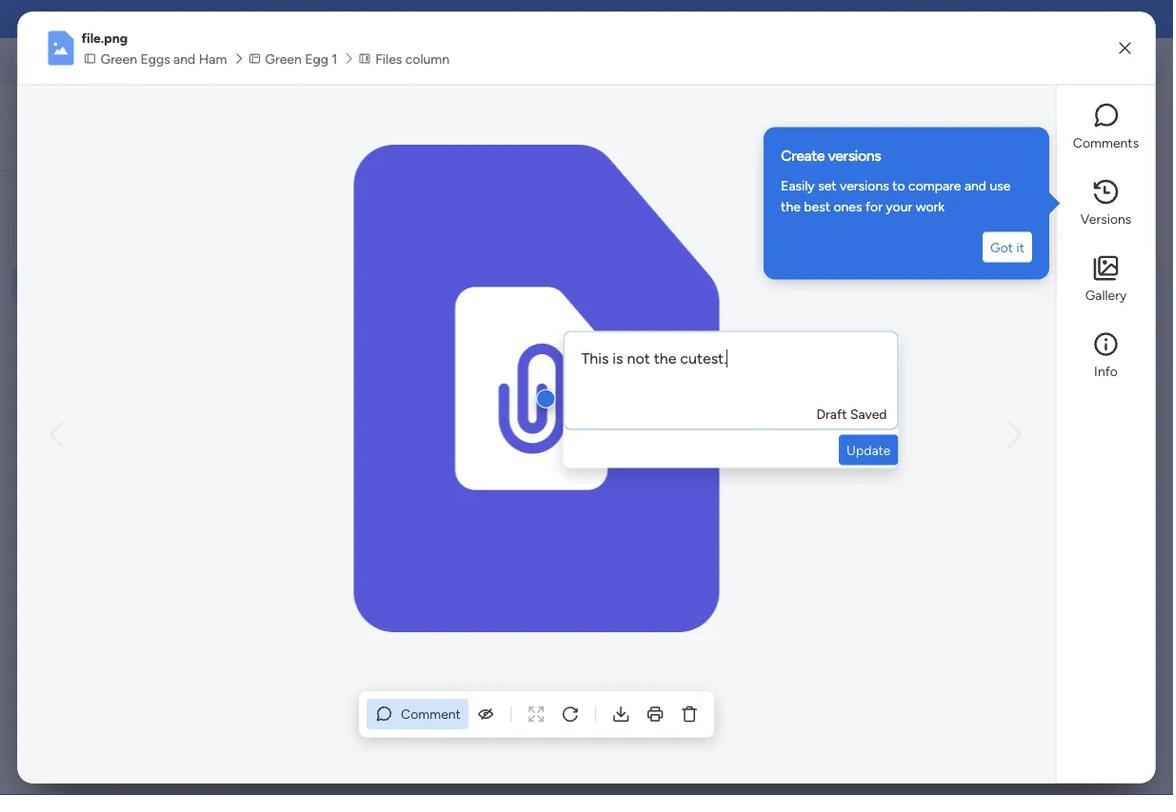 Task type: locate. For each thing, give the bounding box(es) containing it.
files
[[375, 51, 402, 67], [330, 537, 356, 553]]

the right not at the top right of page
[[654, 350, 677, 368]]

timelines
[[577, 140, 631, 157]]

address:
[[390, 10, 443, 28]]

management
[[192, 50, 296, 71]]

see left plans
[[333, 53, 356, 69]]

green inside button
[[100, 51, 137, 67]]

see more link
[[867, 138, 927, 157]]

sam green image
[[1120, 46, 1151, 76]]

work
[[154, 50, 188, 71], [916, 198, 945, 214]]

email right change
[[866, 10, 900, 28]]

2 email from the left
[[764, 10, 797, 28]]

0 horizontal spatial the
[[654, 350, 677, 368]]

egg
[[305, 51, 329, 67], [327, 225, 351, 242]]

workspace image
[[18, 188, 37, 209]]

new egg
[[296, 225, 351, 242]]

green eggs and ham
[[100, 51, 227, 67]]

1 vertical spatial your
[[781, 140, 807, 157]]

compare
[[909, 177, 961, 193]]

column down v1
[[360, 537, 404, 553]]

files column button down v1
[[310, 535, 409, 556]]

set
[[555, 140, 574, 157], [818, 177, 837, 193]]

list box
[[0, 263, 243, 556]]

gallery layout group
[[855, 275, 928, 306]]

2 horizontal spatial email
[[866, 10, 900, 28]]

m button
[[13, 182, 190, 215]]

0 vertical spatial and
[[173, 51, 196, 67]]

1 horizontal spatial and
[[634, 140, 656, 157]]

green
[[100, 51, 137, 67], [265, 51, 302, 67]]

Search for files search field
[[310, 275, 484, 306]]

1 vertical spatial egg
[[327, 225, 351, 242]]

files column button
[[356, 48, 455, 69], [310, 535, 409, 556]]

your
[[321, 10, 349, 28], [781, 140, 807, 157], [886, 198, 913, 214]]

versions up for
[[840, 177, 889, 193]]

type
[[367, 140, 394, 157]]

activity button
[[915, 103, 1005, 133]]

0 vertical spatial set
[[555, 140, 574, 157]]

1 vertical spatial work
[[916, 198, 945, 214]]

﻿this is not the cutest.
[[581, 350, 727, 368]]

0 vertical spatial file.png
[[81, 30, 128, 46]]

0 horizontal spatial see
[[333, 53, 356, 69]]

None search field
[[310, 275, 484, 306]]

your right where
[[781, 140, 807, 157]]

of inside main content
[[398, 316, 411, 332]]

dapulse integrations image
[[802, 176, 816, 190]]

3 email from the left
[[866, 10, 900, 28]]

see for see more
[[869, 140, 891, 156]]

1 horizontal spatial green
[[265, 51, 302, 67]]

1 vertical spatial and
[[634, 140, 656, 157]]

stands.
[[857, 140, 899, 157]]

any
[[342, 140, 363, 157]]

work down compare
[[916, 198, 945, 214]]

0 horizontal spatial and
[[173, 51, 196, 67]]

1 horizontal spatial work
[[916, 198, 945, 214]]

is
[[613, 350, 623, 368]]

more
[[895, 140, 925, 156]]

gallery button
[[1068, 249, 1144, 310]]

of right out
[[398, 316, 411, 332]]

versions
[[828, 147, 881, 165], [840, 177, 889, 193]]

email right 'resend'
[[764, 10, 797, 28]]

1 left file
[[414, 316, 420, 332]]

work left ham
[[154, 50, 188, 71]]

0 horizontal spatial files
[[330, 537, 356, 553]]

2 vertical spatial your
[[886, 198, 913, 214]]

work inside easily set versions to compare and use the best ones for your work
[[916, 198, 945, 214]]

1 vertical spatial versions
[[840, 177, 889, 193]]

of for file
[[398, 316, 411, 332]]

1 vertical spatial file.png
[[314, 512, 359, 529]]

and left ham
[[173, 51, 196, 67]]

main
[[318, 175, 347, 191]]

column inside file.png files column
[[360, 537, 404, 553]]

best
[[804, 198, 830, 214]]

arrow down image
[[788, 222, 811, 245]]

of
[[397, 140, 410, 157], [725, 140, 737, 157], [398, 316, 411, 332]]

column down address:
[[405, 51, 450, 67]]

2 horizontal spatial your
[[886, 198, 913, 214]]

0 horizontal spatial file.png
[[81, 30, 128, 46]]

green down confirm
[[265, 51, 302, 67]]

project
[[811, 140, 854, 157]]

1 email from the left
[[353, 10, 386, 28]]

the inside easily set versions to compare and use the best ones for your work
[[781, 198, 801, 214]]

invite / 1 button
[[1012, 103, 1107, 133]]

0 horizontal spatial work
[[154, 50, 188, 71]]

1 horizontal spatial the
[[781, 198, 801, 214]]

see more
[[869, 140, 925, 156]]

confirm
[[268, 10, 317, 28]]

monday
[[85, 50, 150, 71]]

2 green from the left
[[265, 51, 302, 67]]

of right track
[[725, 140, 737, 157]]

1 horizontal spatial file.png
[[314, 512, 359, 529]]

info
[[1094, 363, 1118, 379]]

0 vertical spatial see
[[333, 53, 356, 69]]

please confirm your email address: samiamgreeneggsnham27@gmail.com
[[223, 10, 694, 28]]

green eggs and ham button
[[81, 48, 233, 69]]

of right type
[[397, 140, 410, 157]]

collapse board header image
[[1125, 175, 1140, 190]]

main content
[[252, 0, 1173, 795]]

manage any type of project. assign owners, set timelines and keep track of where your project stands.
[[291, 140, 899, 157]]

see for see plans
[[333, 53, 356, 69]]

0 horizontal spatial your
[[321, 10, 349, 28]]

see inside button
[[333, 53, 356, 69]]

set right owners, at top
[[555, 140, 574, 157]]

main content containing showing 1 out of 1 file
[[252, 0, 1173, 795]]

2 vertical spatial and
[[965, 177, 987, 193]]

1 green from the left
[[100, 51, 137, 67]]

and left the use
[[965, 177, 987, 193]]

change
[[813, 10, 862, 28]]

to
[[893, 177, 905, 193]]

0 vertical spatial column
[[405, 51, 450, 67]]

0 vertical spatial work
[[154, 50, 188, 71]]

1 horizontal spatial see
[[869, 140, 891, 156]]

1 vertical spatial column
[[360, 537, 404, 553]]

2 horizontal spatial and
[[965, 177, 987, 193]]

1 horizontal spatial email
[[764, 10, 797, 28]]

my work image
[[17, 135, 34, 152]]

your right confirm
[[321, 10, 349, 28]]

plans
[[359, 53, 391, 69]]

set right dapulse integrations image
[[818, 177, 837, 193]]

1 vertical spatial the
[[654, 350, 677, 368]]

/
[[1084, 110, 1089, 126]]

table
[[350, 175, 381, 191]]

set inside easily set versions to compare and use the best ones for your work
[[818, 177, 837, 193]]

0 horizontal spatial set
[[555, 140, 574, 157]]

column
[[405, 51, 450, 67], [360, 537, 404, 553]]

update button
[[839, 435, 899, 465]]

see left more
[[869, 140, 891, 156]]

versions button
[[1068, 173, 1144, 234]]

invite / 1
[[1048, 110, 1098, 126]]

egg right new
[[327, 225, 351, 242]]

green inside button
[[265, 51, 302, 67]]

files column button down address:
[[356, 48, 455, 69]]

green left eggs
[[100, 51, 137, 67]]

0 horizontal spatial green
[[100, 51, 137, 67]]

0 horizontal spatial email
[[353, 10, 386, 28]]

0 vertical spatial files
[[375, 51, 402, 67]]

1 horizontal spatial files
[[375, 51, 402, 67]]

and left keep
[[634, 140, 656, 157]]

filter
[[751, 225, 781, 242]]

your down 'to'
[[886, 198, 913, 214]]

files column button inside main content
[[310, 535, 409, 556]]

samiamgreeneggsnham27@gmail.com
[[447, 10, 694, 28]]

1 vertical spatial set
[[818, 177, 837, 193]]

1 vertical spatial files column button
[[310, 535, 409, 556]]

1 vertical spatial files
[[330, 537, 356, 553]]

0 horizontal spatial column
[[360, 537, 404, 553]]

0 vertical spatial the
[[781, 198, 801, 214]]

1 left plans
[[332, 51, 337, 67]]

1 horizontal spatial column
[[405, 51, 450, 67]]

comments
[[1073, 134, 1139, 151]]

create versions
[[781, 147, 881, 165]]

green for green eggs and ham
[[100, 51, 137, 67]]

email
[[353, 10, 386, 28], [764, 10, 797, 28], [866, 10, 900, 28]]

resend email link
[[713, 10, 797, 28]]

file.png inside file.png files column
[[314, 512, 359, 529]]

1 horizontal spatial set
[[818, 177, 837, 193]]

0 vertical spatial egg
[[305, 51, 329, 67]]

email up plans
[[353, 10, 386, 28]]

1 vertical spatial see
[[869, 140, 891, 156]]

egg left see plans
[[305, 51, 329, 67]]

the down easily
[[781, 198, 801, 214]]

option
[[0, 266, 243, 270]]

file.png for file.png files column
[[314, 512, 359, 529]]

manage
[[291, 140, 339, 157]]

1 horizontal spatial your
[[781, 140, 807, 157]]

versions up integrate in the top of the page
[[828, 147, 881, 165]]

update
[[847, 442, 891, 458]]



Task type: describe. For each thing, give the bounding box(es) containing it.
versions inside easily set versions to compare and use the best ones for your work
[[840, 177, 889, 193]]

and inside easily set versions to compare and use the best ones for your work
[[965, 177, 987, 193]]

keep
[[659, 140, 688, 157]]

invite
[[1048, 110, 1081, 126]]

resend
[[713, 10, 760, 28]]

email for resend email
[[764, 10, 797, 28]]

comment button
[[367, 699, 468, 730]]

integrate
[[824, 175, 878, 191]]

please
[[223, 10, 264, 28]]

saved
[[850, 406, 887, 422]]

track
[[691, 140, 721, 157]]

select product image
[[17, 51, 36, 70]]

automate
[[1022, 175, 1082, 191]]

got it button
[[983, 232, 1032, 262]]

project.
[[413, 140, 459, 157]]

versions
[[1081, 211, 1132, 227]]

showing 1 out of 1 file
[[310, 316, 441, 332]]

1 left out
[[366, 316, 371, 332]]

activity
[[922, 110, 969, 126]]

home image
[[17, 101, 36, 120]]

download image
[[943, 281, 962, 300]]

easily set versions to compare and use the best ones for your work
[[781, 177, 1011, 214]]

m
[[22, 190, 33, 207]]

where
[[741, 140, 778, 157]]

person
[[642, 225, 683, 242]]

comment
[[401, 706, 461, 722]]

see plans button
[[307, 47, 399, 75]]

draft
[[817, 406, 847, 422]]

and inside button
[[173, 51, 196, 67]]

info button
[[1068, 325, 1144, 386]]

create
[[781, 147, 825, 165]]

green egg 1
[[265, 51, 337, 67]]

it
[[1017, 239, 1025, 255]]

cutest.
[[680, 350, 727, 368]]

got
[[991, 239, 1013, 255]]

address
[[903, 10, 953, 28]]

not
[[627, 350, 650, 368]]

egg for green
[[305, 51, 329, 67]]

gallery
[[1085, 287, 1127, 303]]

file.png for file.png
[[81, 30, 128, 46]]

got it
[[991, 239, 1025, 255]]

options image
[[1118, 105, 1141, 128]]

main table
[[318, 175, 381, 191]]

monday work management
[[85, 50, 296, 71]]

change email address
[[813, 10, 953, 28]]

filter button
[[721, 218, 811, 249]]

ones
[[834, 198, 862, 214]]

egg for new
[[327, 225, 351, 242]]

files inside file.png files column
[[330, 537, 356, 553]]

autopilot image
[[998, 170, 1015, 194]]

draft saved
[[817, 406, 887, 422]]

person button
[[611, 218, 715, 249]]

green egg 1 button
[[246, 48, 343, 69]]

comments button
[[1068, 97, 1144, 158]]

v1
[[362, 470, 377, 486]]

new egg button
[[289, 218, 359, 249]]

easily
[[781, 177, 815, 193]]

new
[[296, 225, 324, 242]]

email for change email address
[[866, 10, 900, 28]]

see plans
[[333, 53, 391, 69]]

file.png files column
[[314, 512, 404, 553]]

showing
[[310, 316, 362, 332]]

resend email
[[713, 10, 797, 28]]

for
[[866, 198, 883, 214]]

main table button
[[289, 168, 396, 198]]

eggs
[[140, 51, 170, 67]]

0 vertical spatial your
[[321, 10, 349, 28]]

0 vertical spatial versions
[[828, 147, 881, 165]]

﻿this
[[581, 350, 609, 368]]

files column
[[375, 51, 450, 67]]

assign
[[462, 140, 502, 157]]

change email address link
[[813, 10, 953, 28]]

use
[[990, 177, 1011, 193]]

your inside easily set versions to compare and use the best ones for your work
[[886, 198, 913, 214]]

search image
[[461, 283, 476, 298]]

out
[[375, 316, 395, 332]]

file
[[423, 316, 441, 332]]

0 vertical spatial files column button
[[356, 48, 455, 69]]

1 right the /
[[1093, 110, 1098, 126]]

ham
[[199, 51, 227, 67]]

column inside button
[[405, 51, 450, 67]]

owners,
[[505, 140, 552, 157]]

green for green egg 1
[[265, 51, 302, 67]]

of for assign
[[397, 140, 410, 157]]



Task type: vqa. For each thing, say whether or not it's contained in the screenshot.
the 'account'
no



